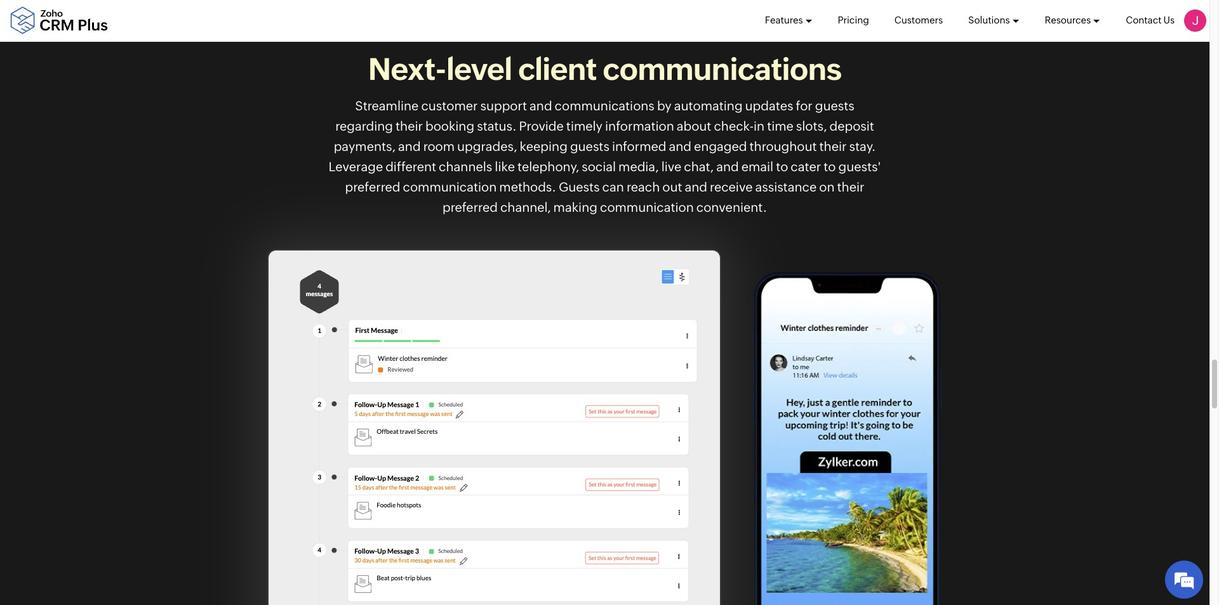 Task type: describe. For each thing, give the bounding box(es) containing it.
assistance
[[755, 180, 817, 194]]

features link
[[765, 0, 813, 41]]

guests
[[559, 180, 600, 194]]

0 horizontal spatial guests
[[570, 139, 610, 154]]

can
[[602, 180, 624, 194]]

deposit
[[830, 119, 874, 133]]

chat,
[[684, 159, 714, 174]]

james peterson image
[[1184, 10, 1207, 32]]

and up receive
[[716, 159, 739, 174]]

status.
[[477, 119, 517, 133]]

for
[[796, 98, 813, 113]]

reach
[[627, 180, 660, 194]]

zoho crmplus logo image
[[10, 7, 108, 35]]

0 vertical spatial communications
[[603, 51, 842, 87]]

time
[[767, 119, 794, 133]]

automating
[[674, 98, 743, 113]]

making
[[554, 200, 598, 215]]

0 horizontal spatial preferred
[[345, 180, 400, 194]]

customers link
[[895, 0, 943, 41]]

and up live
[[669, 139, 692, 154]]

0 horizontal spatial communication
[[403, 180, 497, 194]]

live
[[662, 159, 682, 174]]

booking
[[425, 119, 474, 133]]

out
[[663, 180, 682, 194]]

channel,
[[500, 200, 551, 215]]

in
[[754, 119, 765, 133]]

resources
[[1045, 15, 1091, 25]]

solutions
[[969, 15, 1010, 25]]

upgrades,
[[457, 139, 517, 154]]

on
[[819, 180, 835, 194]]

contact us
[[1126, 15, 1175, 25]]

streamline
[[355, 98, 419, 113]]

contact us link
[[1126, 0, 1175, 41]]

features
[[765, 15, 803, 25]]

0 vertical spatial their
[[396, 119, 423, 133]]

guests'
[[839, 159, 881, 174]]

next-
[[368, 51, 446, 87]]

customer
[[421, 98, 478, 113]]

engaged
[[694, 139, 747, 154]]

telephony,
[[518, 159, 579, 174]]

1 horizontal spatial advanced client communication image
[[753, 272, 942, 606]]

updates
[[745, 98, 794, 113]]

1 to from the left
[[776, 159, 788, 174]]

leverage
[[329, 159, 383, 174]]

convenient.
[[697, 200, 767, 215]]



Task type: locate. For each thing, give the bounding box(es) containing it.
level
[[446, 51, 512, 87]]

2 to from the left
[[824, 159, 836, 174]]

communication down channels
[[403, 180, 497, 194]]

throughout
[[750, 139, 817, 154]]

1 horizontal spatial guests
[[815, 98, 855, 113]]

guests
[[815, 98, 855, 113], [570, 139, 610, 154]]

streamline customer support and communications by automating updates for guests regarding their booking status. provide timely information about check-in time slots, deposit payments, and room upgrades, keeping guests informed and engaged throughout their stay. leverage different channels like telephony, social media, live chat, and email to cater to guests' preferred communication methods. guests can reach out and receive assistance on their preferred channel, making communication convenient.
[[329, 98, 881, 215]]

communication
[[403, 180, 497, 194], [600, 200, 694, 215]]

preferred down channels
[[443, 200, 498, 215]]

0 vertical spatial communication
[[403, 180, 497, 194]]

0 vertical spatial preferred
[[345, 180, 400, 194]]

pricing
[[838, 15, 869, 25]]

1 vertical spatial their
[[820, 139, 847, 154]]

client
[[518, 51, 597, 87]]

their down the deposit
[[820, 139, 847, 154]]

to
[[776, 159, 788, 174], [824, 159, 836, 174]]

us
[[1164, 15, 1175, 25]]

communications inside streamline customer support and communications by automating updates for guests regarding their booking status. provide timely information about check-in time slots, deposit payments, and room upgrades, keeping guests informed and engaged throughout their stay. leverage different channels like telephony, social media, live chat, and email to cater to guests' preferred communication methods. guests can reach out and receive assistance on their preferred channel, making communication convenient.
[[555, 98, 655, 113]]

their down guests'
[[837, 180, 865, 194]]

communications up automating
[[603, 51, 842, 87]]

preferred
[[345, 180, 400, 194], [443, 200, 498, 215]]

check-
[[714, 119, 754, 133]]

receive
[[710, 180, 753, 194]]

customers
[[895, 15, 943, 25]]

next-level client communications
[[368, 51, 842, 87]]

and up provide
[[530, 98, 552, 113]]

social
[[582, 159, 616, 174]]

0 horizontal spatial advanced client communication image
[[267, 249, 721, 606]]

1 horizontal spatial communication
[[600, 200, 694, 215]]

their
[[396, 119, 423, 133], [820, 139, 847, 154], [837, 180, 865, 194]]

and down chat,
[[685, 180, 708, 194]]

to down throughout
[[776, 159, 788, 174]]

communications
[[603, 51, 842, 87], [555, 98, 655, 113]]

by
[[657, 98, 672, 113]]

their down the streamline
[[396, 119, 423, 133]]

communication down reach
[[600, 200, 694, 215]]

stay.
[[849, 139, 876, 154]]

slots,
[[796, 119, 827, 133]]

to up on
[[824, 159, 836, 174]]

1 horizontal spatial preferred
[[443, 200, 498, 215]]

advanced client communication image
[[267, 249, 721, 606], [753, 272, 942, 606]]

timely
[[566, 119, 603, 133]]

solutions link
[[969, 0, 1020, 41]]

support
[[480, 98, 527, 113]]

communications up timely
[[555, 98, 655, 113]]

1 horizontal spatial to
[[824, 159, 836, 174]]

informed
[[612, 139, 667, 154]]

0 horizontal spatial to
[[776, 159, 788, 174]]

pricing link
[[838, 0, 869, 41]]

provide
[[519, 119, 564, 133]]

about
[[677, 119, 712, 133]]

media,
[[619, 159, 659, 174]]

different
[[386, 159, 436, 174]]

1 vertical spatial preferred
[[443, 200, 498, 215]]

preferred down leverage
[[345, 180, 400, 194]]

email
[[742, 159, 774, 174]]

guests down timely
[[570, 139, 610, 154]]

cater
[[791, 159, 821, 174]]

contact
[[1126, 15, 1162, 25]]

guests up the deposit
[[815, 98, 855, 113]]

room
[[423, 139, 455, 154]]

methods.
[[499, 180, 556, 194]]

resources link
[[1045, 0, 1101, 41]]

2 vertical spatial their
[[837, 180, 865, 194]]

0 vertical spatial guests
[[815, 98, 855, 113]]

1 vertical spatial communication
[[600, 200, 694, 215]]

channels
[[439, 159, 492, 174]]

and up different
[[398, 139, 421, 154]]

keeping
[[520, 139, 568, 154]]

1 vertical spatial communications
[[555, 98, 655, 113]]

1 vertical spatial guests
[[570, 139, 610, 154]]

information
[[605, 119, 674, 133]]

and
[[530, 98, 552, 113], [398, 139, 421, 154], [669, 139, 692, 154], [716, 159, 739, 174], [685, 180, 708, 194]]

payments,
[[334, 139, 396, 154]]

like
[[495, 159, 515, 174]]

regarding
[[335, 119, 393, 133]]



Task type: vqa. For each thing, say whether or not it's contained in the screenshot.
'updates'
yes



